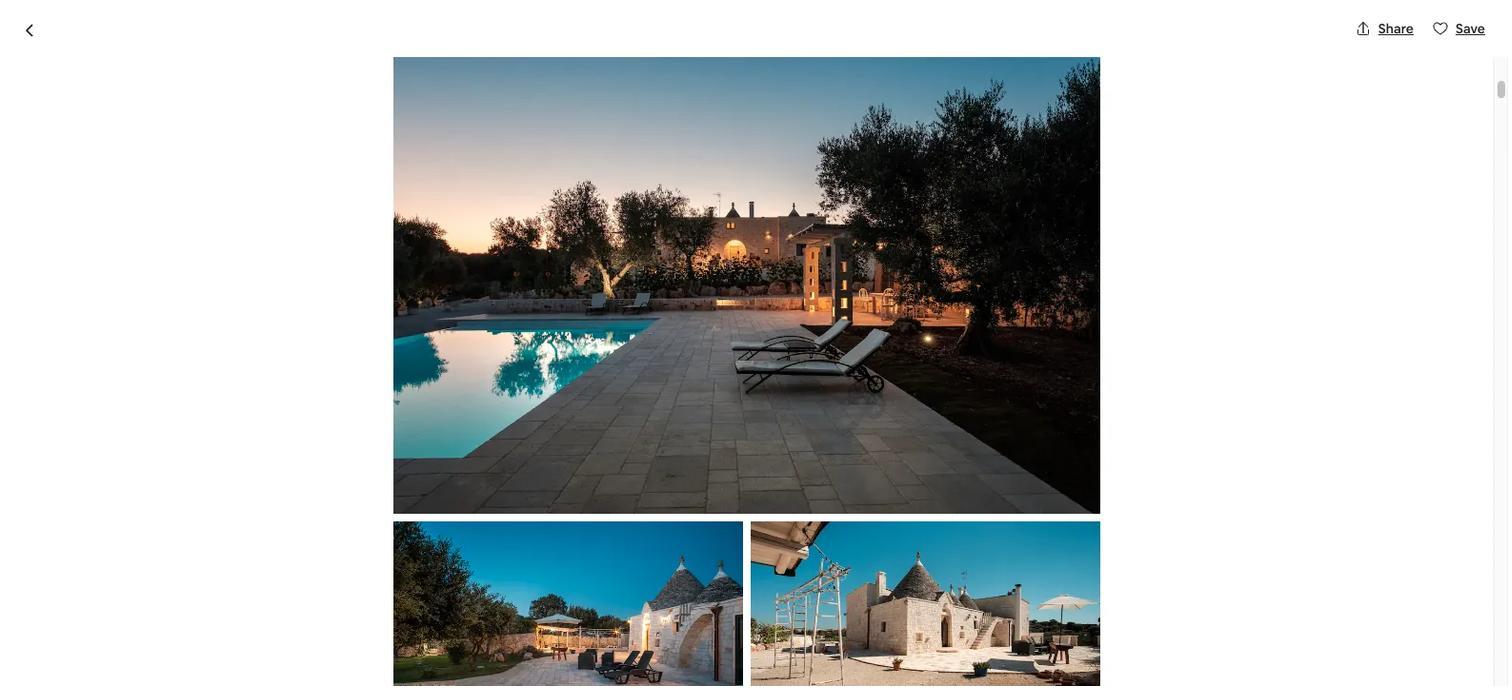 Task type: vqa. For each thing, say whether or not it's contained in the screenshot.
rightmost ·
yes



Task type: describe. For each thing, give the bounding box(es) containing it.
italy
[[505, 138, 532, 155]]

taxes
[[1026, 614, 1059, 631]]

11
[[400, 594, 412, 614]]

4.5
[[461, 594, 482, 614]]

tenuta semeraro trulli image 2 image
[[755, 181, 1014, 357]]

tenuta semeraro trulli cisternino, puglia, italy, italy
[[213, 97, 532, 155]]

total
[[949, 614, 979, 631]]

save
[[1456, 20, 1485, 37]]

tenuta semeraro trulli image 5 image
[[1021, 364, 1281, 532]]

share
[[1378, 20, 1414, 37]]

$2,365 $1,683 total before taxes
[[949, 587, 1082, 631]]

$2,365
[[949, 587, 1014, 613]]

trulli
[[418, 97, 474, 130]]

1 · from the left
[[393, 594, 396, 614]]

by francesco
[[347, 562, 477, 588]]

hosted
[[273, 562, 342, 588]]



Task type: locate. For each thing, give the bounding box(es) containing it.
beds
[[416, 594, 451, 614]]

listing image 5 image
[[394, 522, 743, 687], [394, 522, 743, 687]]

tenuta semeraro trulli image 3 image
[[755, 364, 1014, 532]]

·
[[393, 594, 396, 614], [454, 594, 458, 614]]

listing image 6 image
[[751, 522, 1100, 687], [751, 522, 1100, 687]]

cisternino,
[[358, 138, 426, 155]]

10
[[298, 594, 314, 614]]

1 horizontal spatial ·
[[454, 594, 458, 614]]

learn more about the host, francesco. image
[[783, 563, 836, 616], [783, 563, 836, 616]]

dialog containing share
[[0, 0, 1508, 687]]

italy,
[[473, 138, 502, 155]]

share button
[[1348, 12, 1422, 45]]

$1,683
[[1019, 587, 1082, 613]]

· left 4.5
[[454, 594, 458, 614]]

bedrooms
[[317, 594, 390, 614]]

2 · from the left
[[454, 594, 458, 614]]

semeraro
[[299, 97, 413, 130]]

baths
[[485, 594, 525, 614]]

tenuta semeraro trulli image 1 image
[[213, 181, 747, 532]]

before
[[982, 614, 1023, 631]]

trullo
[[213, 562, 269, 588]]

listing image 4 image
[[394, 41, 1100, 515], [394, 41, 1100, 515]]

puglia,
[[429, 138, 470, 155]]

cisternino, puglia, italy, italy button
[[358, 135, 532, 158]]

0 horizontal spatial ·
[[393, 594, 396, 614]]

None search field
[[579, 15, 915, 61]]

trullo hosted by francesco 10 bedrooms · 11 beds · 4.5 baths
[[213, 562, 525, 614]]

save button
[[1425, 12, 1493, 45]]

dialog
[[0, 0, 1508, 687]]

tenuta semeraro trulli image 4 image
[[1021, 181, 1281, 357]]

· left 11
[[393, 594, 396, 614]]

tenuta
[[213, 97, 294, 130]]



